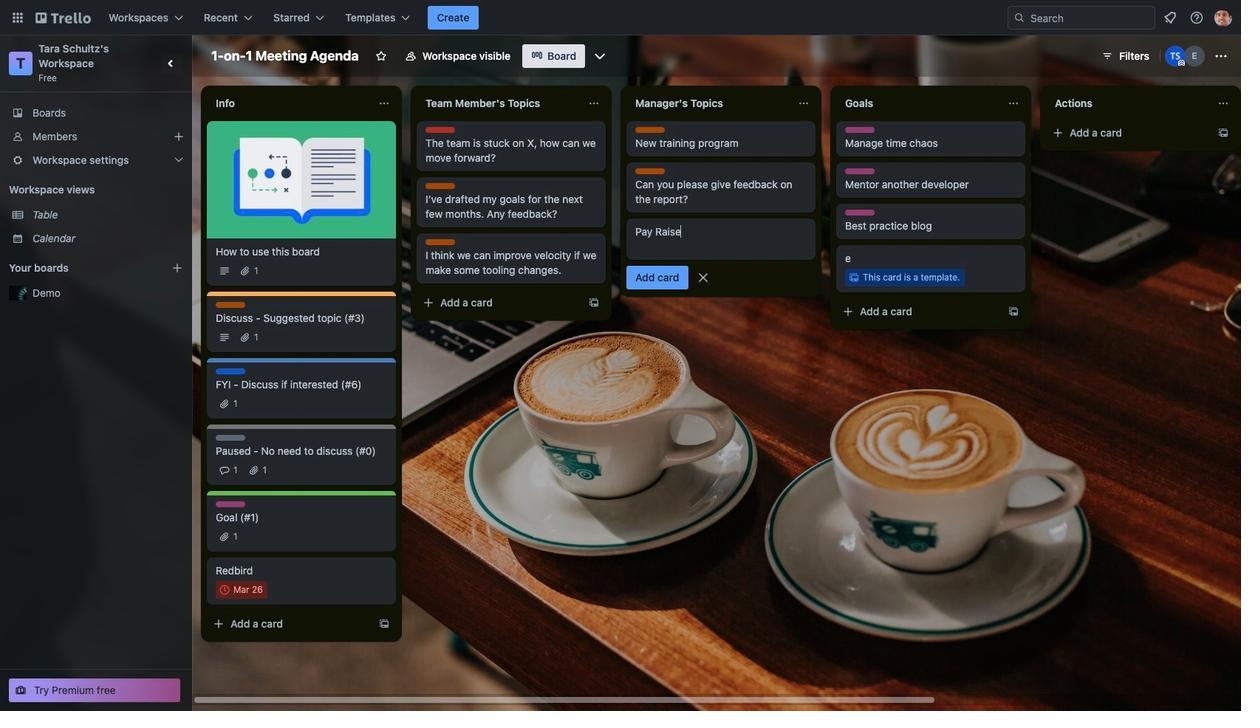 Task type: vqa. For each thing, say whether or not it's contained in the screenshot.
GETTING STARTED WITH TRELLO
no



Task type: describe. For each thing, give the bounding box(es) containing it.
ethanhunt1 (ethanhunt117) image
[[1185, 46, 1206, 67]]

show menu image
[[1215, 49, 1229, 64]]

tara schultz (taraschultz7) image
[[1166, 46, 1187, 67]]

customize views image
[[593, 49, 608, 64]]

Search field
[[1008, 6, 1156, 30]]

star or unstar board image
[[375, 50, 387, 62]]

workspace navigation collapse icon image
[[161, 53, 182, 74]]

back to home image
[[35, 6, 91, 30]]

1 horizontal spatial create from template… image
[[588, 297, 600, 309]]

this member is an admin of this board. image
[[1179, 60, 1186, 67]]

color: red, title: "blocker" element
[[426, 127, 455, 133]]

color: blue, title: "fyi" element
[[216, 369, 245, 375]]



Task type: locate. For each thing, give the bounding box(es) containing it.
james peterson (jamespeterson93) image
[[1215, 9, 1233, 27]]

1 vertical spatial create from template… image
[[588, 297, 600, 309]]

None text field
[[1047, 92, 1212, 115]]

primary element
[[0, 0, 1242, 35]]

cancel image
[[696, 271, 711, 285]]

0 notifications image
[[1162, 9, 1180, 27]]

2 horizontal spatial create from template… image
[[1218, 127, 1230, 139]]

color: orange, title: "discuss" element
[[636, 127, 665, 133], [636, 169, 665, 174], [426, 183, 455, 189], [426, 240, 455, 245], [216, 302, 245, 308]]

0 vertical spatial create from template… image
[[1218, 127, 1230, 139]]

Board name text field
[[204, 44, 366, 68]]

search image
[[1014, 12, 1026, 24]]

2 vertical spatial create from template… image
[[379, 619, 390, 631]]

create from template… image
[[1008, 306, 1020, 318]]

create from template… image
[[1218, 127, 1230, 139], [588, 297, 600, 309], [379, 619, 390, 631]]

add board image
[[172, 262, 183, 274]]

Enter a title for this card… text field
[[627, 219, 816, 260]]

0 horizontal spatial create from template… image
[[379, 619, 390, 631]]

None text field
[[207, 92, 373, 115], [417, 92, 583, 115], [627, 92, 793, 115], [837, 92, 1002, 115], [207, 92, 373, 115], [417, 92, 583, 115], [627, 92, 793, 115], [837, 92, 1002, 115]]

None checkbox
[[216, 582, 268, 600]]

color: black, title: "paused" element
[[216, 435, 245, 441]]

open information menu image
[[1190, 10, 1205, 25]]

color: pink, title: "goal" element
[[846, 127, 875, 133], [846, 169, 875, 174], [846, 210, 875, 216], [216, 502, 245, 508]]

your boards with 1 items element
[[9, 259, 149, 277]]



